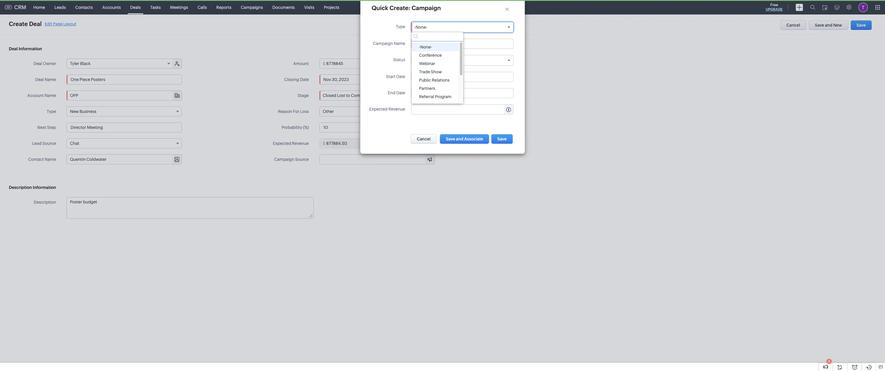 Task type: locate. For each thing, give the bounding box(es) containing it.
trade show
[[419, 70, 442, 74]]

name for account name
[[45, 93, 56, 98]]

public
[[419, 78, 431, 83]]

cancel
[[787, 23, 801, 28]]

end date
[[388, 91, 406, 95]]

home link
[[29, 0, 50, 14]]

MMM D, YYYY text field
[[320, 75, 435, 85]]

save
[[816, 23, 825, 28], [857, 23, 867, 28]]

name
[[394, 41, 406, 46], [45, 77, 56, 82], [45, 93, 56, 98], [45, 157, 56, 162]]

information up deal owner
[[19, 46, 42, 51]]

contact name
[[28, 157, 56, 162]]

date right closing
[[300, 77, 309, 82]]

contacts
[[75, 5, 93, 10]]

mmm d, yyyy
 text field down partners
[[415, 91, 463, 96]]

deal left owner
[[34, 61, 42, 66]]

-none- up conference
[[419, 45, 432, 49]]

quick
[[372, 4, 389, 11]]

documents link
[[268, 0, 300, 14]]

type
[[396, 24, 406, 29], [47, 109, 56, 114]]

0 vertical spatial -none-
[[415, 25, 428, 30]]

name right 'contact'
[[45, 157, 56, 162]]

date right end
[[397, 91, 406, 95]]

date for closing date
[[300, 77, 309, 82]]

- down create: campaign
[[415, 25, 416, 30]]

tree
[[412, 42, 464, 109]]

1 horizontal spatial description
[[34, 200, 56, 205]]

0 horizontal spatial save
[[816, 23, 825, 28]]

1 vertical spatial type
[[47, 109, 56, 114]]

upgrade
[[766, 7, 783, 12]]

for
[[293, 109, 300, 114]]

None text field
[[415, 42, 511, 46], [327, 59, 435, 68], [67, 198, 314, 219], [415, 42, 511, 46], [327, 59, 435, 68], [67, 198, 314, 219]]

quick create: campaign
[[372, 4, 441, 11]]

deal owner
[[34, 61, 56, 66]]

name for deal name
[[45, 77, 56, 82]]

tasks
[[150, 5, 161, 10]]

-None- field
[[412, 22, 514, 32]]

account
[[27, 93, 44, 98]]

save left the and
[[816, 23, 825, 28]]

None search field
[[412, 32, 464, 42]]

reason
[[278, 109, 292, 114]]

amount
[[293, 61, 309, 66]]

1 horizontal spatial -
[[419, 45, 421, 49]]

- up conference
[[419, 45, 421, 49]]

type down quick create: campaign
[[396, 24, 406, 29]]

0 horizontal spatial campaign
[[274, 157, 295, 162]]

save for save
[[857, 23, 867, 28]]

leads link
[[50, 0, 71, 14]]

campaign for campaign name
[[373, 41, 393, 46]]

2 save from the left
[[857, 23, 867, 28]]

deal up account name in the left top of the page
[[35, 77, 44, 82]]

1 horizontal spatial campaign
[[373, 41, 393, 46]]

1 horizontal spatial save
[[857, 23, 867, 28]]

name up status
[[394, 41, 406, 46]]

save and new
[[816, 23, 843, 28]]

0 vertical spatial -
[[415, 25, 416, 30]]

source
[[42, 141, 56, 146], [295, 157, 309, 162]]

create
[[9, 20, 28, 27]]

0 horizontal spatial description
[[9, 185, 32, 190]]

start
[[386, 74, 396, 79]]

information
[[19, 46, 42, 51], [33, 185, 56, 190]]

deal
[[29, 20, 42, 27], [9, 46, 18, 51], [34, 61, 42, 66], [35, 77, 44, 82]]

0 vertical spatial mmm d, yyyy
 text field
[[415, 75, 463, 79]]

source for lead source
[[42, 141, 56, 146]]

create deal edit page layout
[[9, 20, 76, 27]]

next step
[[37, 125, 56, 130]]

1 save from the left
[[816, 23, 825, 28]]

- inside field
[[415, 25, 416, 30]]

visits
[[304, 5, 315, 10]]

save and new button
[[809, 20, 849, 30]]

crm
[[14, 4, 26, 10]]

crm link
[[5, 4, 26, 10]]

type up step on the top of page
[[47, 109, 56, 114]]

1 vertical spatial information
[[33, 185, 56, 190]]

0 vertical spatial campaign
[[373, 41, 393, 46]]

accounts link
[[98, 0, 126, 14]]

mmm d, yyyy
 text field for end date
[[415, 91, 463, 96]]

0 horizontal spatial type
[[47, 109, 56, 114]]

name right account on the top of the page
[[45, 93, 56, 98]]

0 vertical spatial source
[[42, 141, 56, 146]]

date
[[397, 74, 406, 79], [300, 77, 309, 82], [397, 91, 406, 95]]

2
[[829, 360, 831, 364]]

-
[[415, 25, 416, 30], [419, 45, 421, 49]]

1 vertical spatial campaign
[[274, 157, 295, 162]]

2 mmm d, yyyy
 text field from the top
[[415, 91, 463, 96]]

source for campaign source
[[295, 157, 309, 162]]

none- up conference
[[421, 45, 432, 49]]

campaign source
[[274, 157, 309, 162]]

save inside button
[[857, 23, 867, 28]]

0 vertical spatial type
[[396, 24, 406, 29]]

1 horizontal spatial source
[[295, 157, 309, 162]]

0 vertical spatial information
[[19, 46, 42, 51]]

date for start date
[[397, 74, 406, 79]]

relations
[[432, 78, 450, 83]]

campaign
[[373, 41, 393, 46], [274, 157, 295, 162]]

lead source
[[32, 141, 56, 146]]

None text field
[[67, 75, 182, 85], [67, 123, 182, 133], [320, 123, 435, 133], [67, 75, 182, 85], [67, 123, 182, 133], [320, 123, 435, 133]]

description for description information
[[9, 185, 32, 190]]

revenue
[[389, 107, 406, 112]]

None button
[[411, 135, 437, 144], [440, 135, 490, 144], [411, 135, 437, 144], [440, 135, 490, 144]]

0 vertical spatial none-
[[416, 25, 428, 30]]

1 vertical spatial description
[[34, 200, 56, 205]]

MMM d, yyyy
 text field
[[415, 75, 463, 79], [415, 91, 463, 96]]

date right start
[[397, 74, 406, 79]]

save button
[[851, 20, 873, 30]]

- inside tree
[[419, 45, 421, 49]]

description for description
[[34, 200, 56, 205]]

calls link
[[193, 0, 212, 14]]

0 horizontal spatial source
[[42, 141, 56, 146]]

visits link
[[300, 0, 319, 14]]

save inside button
[[816, 23, 825, 28]]

start date
[[386, 74, 406, 79]]

information down contact name
[[33, 185, 56, 190]]

name for campaign name
[[394, 41, 406, 46]]

campaigns link
[[236, 0, 268, 14]]

deal left edit
[[29, 20, 42, 27]]

save right new on the right top of page
[[857, 23, 867, 28]]

none- down create: campaign
[[416, 25, 428, 30]]

name down owner
[[45, 77, 56, 82]]

deal information
[[9, 46, 42, 51]]

next
[[37, 125, 46, 130]]

0 vertical spatial description
[[9, 185, 32, 190]]

lead
[[32, 141, 42, 146]]

expected
[[370, 107, 388, 112]]

deal down create
[[9, 46, 18, 51]]

1 vertical spatial -
[[419, 45, 421, 49]]

probability
[[282, 125, 302, 130]]

closing date
[[285, 77, 309, 82]]

1 vertical spatial mmm d, yyyy
 text field
[[415, 91, 463, 96]]

mmm d, yyyy
 text field down show
[[415, 75, 463, 79]]

name for contact name
[[45, 157, 56, 162]]

-none- down create: campaign
[[415, 25, 428, 30]]

referral program
[[419, 95, 452, 99]]

campaign for campaign source
[[274, 157, 295, 162]]

deal for deal owner
[[34, 61, 42, 66]]

description
[[9, 185, 32, 190], [34, 200, 56, 205]]

1 mmm d, yyyy
 text field from the top
[[415, 75, 463, 79]]

campaign name
[[373, 41, 406, 46]]

None submit
[[492, 135, 513, 144]]

-none-
[[415, 25, 428, 30], [419, 45, 432, 49]]

tree containing -none-
[[412, 42, 464, 109]]

1 vertical spatial source
[[295, 157, 309, 162]]

1 vertical spatial none-
[[421, 45, 432, 49]]

0 horizontal spatial -
[[415, 25, 416, 30]]

reason for loss
[[278, 109, 309, 114]]

date for end date
[[397, 91, 406, 95]]

none- inside field
[[416, 25, 428, 30]]



Task type: describe. For each thing, give the bounding box(es) containing it.
and
[[826, 23, 833, 28]]

owner
[[43, 61, 56, 66]]

create: campaign
[[390, 4, 441, 11]]

1 horizontal spatial type
[[396, 24, 406, 29]]

conference
[[419, 53, 442, 58]]

calls
[[198, 5, 207, 10]]

projects
[[324, 5, 340, 10]]

-none- inside field
[[415, 25, 428, 30]]

deal for deal name
[[35, 77, 44, 82]]

- for tree containing -none-
[[419, 45, 421, 49]]

(%)
[[303, 125, 309, 130]]

edit
[[45, 21, 52, 26]]

deal name
[[35, 77, 56, 82]]

program
[[435, 95, 452, 99]]

deals
[[130, 5, 141, 10]]

referral
[[419, 95, 434, 99]]

deal for deal information
[[9, 46, 18, 51]]

information for deal information
[[19, 46, 42, 51]]

closing
[[285, 77, 299, 82]]

free
[[771, 3, 779, 7]]

account name
[[27, 93, 56, 98]]

stage
[[298, 93, 309, 98]]

save for save and new
[[816, 23, 825, 28]]

information for description information
[[33, 185, 56, 190]]

free upgrade
[[766, 3, 783, 12]]

- for the -none- field
[[415, 25, 416, 30]]

cancel button
[[781, 20, 807, 30]]

page
[[53, 21, 63, 26]]

partners
[[419, 86, 436, 91]]

reports
[[217, 5, 232, 10]]

accounts
[[102, 5, 121, 10]]

description information
[[9, 185, 56, 190]]

contact
[[28, 157, 44, 162]]

campaigns
[[241, 5, 263, 10]]

deals link
[[126, 0, 146, 14]]

probability (%)
[[282, 125, 309, 130]]

contacts link
[[71, 0, 98, 14]]

status
[[393, 57, 406, 62]]

mmm d, yyyy
 text field for start date
[[415, 75, 463, 79]]

step
[[47, 125, 56, 130]]

end
[[388, 91, 396, 95]]

1 vertical spatial -none-
[[419, 45, 432, 49]]

expected revenue
[[370, 107, 406, 112]]

layout
[[63, 21, 76, 26]]

projects link
[[319, 0, 344, 14]]

meetings link
[[166, 0, 193, 14]]

home
[[33, 5, 45, 10]]

leads
[[55, 5, 66, 10]]

edit page layout link
[[45, 21, 76, 26]]

meetings
[[170, 5, 188, 10]]

webinar
[[419, 61, 436, 66]]

reports link
[[212, 0, 236, 14]]

documents
[[273, 5, 295, 10]]

show
[[431, 70, 442, 74]]

loss
[[300, 109, 309, 114]]

public relations
[[419, 78, 450, 83]]

tasks link
[[146, 0, 166, 14]]

advertisement
[[419, 103, 448, 108]]

trade
[[419, 70, 430, 74]]

new
[[834, 23, 843, 28]]



Task type: vqa. For each thing, say whether or not it's contained in the screenshot.
logo
no



